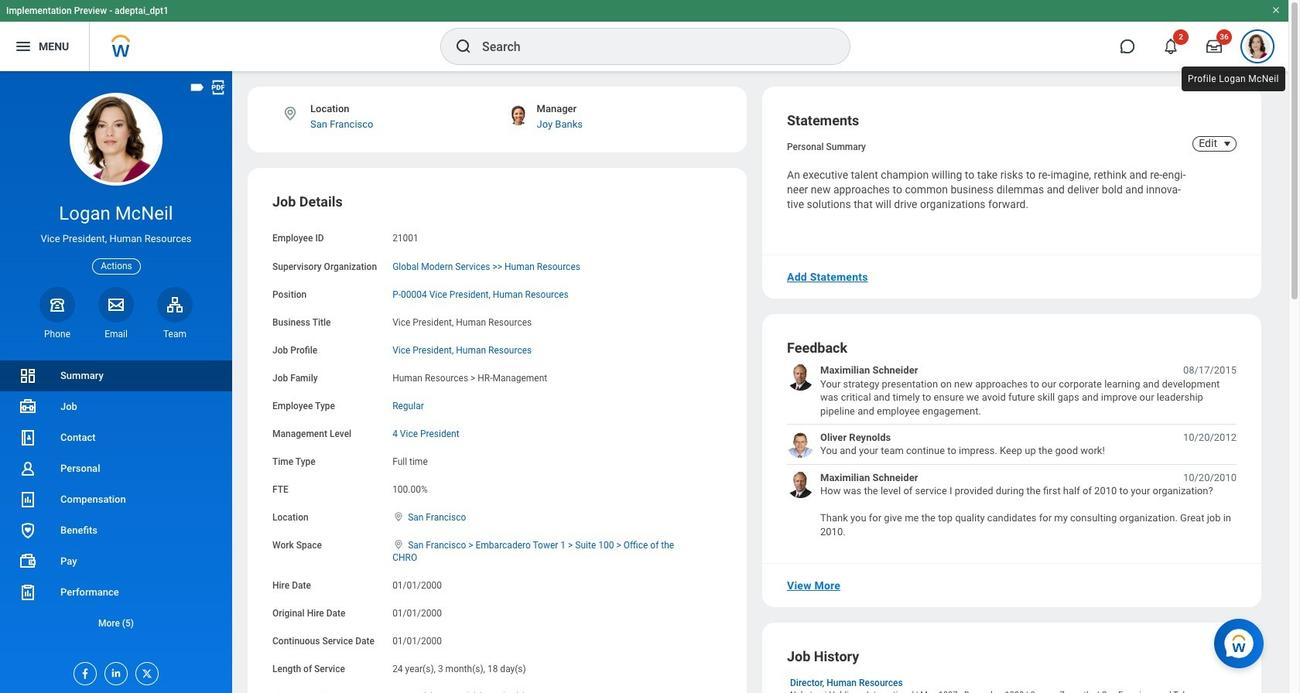Task type: locate. For each thing, give the bounding box(es) containing it.
inbox large image
[[1207, 39, 1222, 54]]

employee's photo (maximilian schneider) image
[[787, 364, 814, 391], [787, 471, 814, 498]]

personal summary element
[[787, 139, 866, 152]]

view team image
[[166, 295, 184, 314]]

2 employee's photo (maximilian schneider) image from the top
[[787, 471, 814, 498]]

banner
[[0, 0, 1289, 71]]

benefits image
[[19, 522, 37, 540]]

view printable version (pdf) image
[[210, 79, 227, 96]]

employee's photo (maximilian schneider) image down employee's photo (oliver reynolds)
[[787, 471, 814, 498]]

location image
[[392, 512, 405, 523], [392, 540, 405, 551]]

notifications large image
[[1163, 39, 1179, 54]]

1 location image from the top
[[392, 512, 405, 523]]

linkedin image
[[105, 663, 122, 679]]

group
[[272, 193, 722, 693]]

0 vertical spatial employee's photo (maximilian schneider) image
[[787, 364, 814, 391]]

full time element
[[392, 454, 428, 468]]

performance image
[[19, 584, 37, 602]]

employee's photo (maximilian schneider) image up employee's photo (oliver reynolds)
[[787, 364, 814, 391]]

1 vertical spatial employee's photo (maximilian schneider) image
[[787, 471, 814, 498]]

search image
[[454, 37, 473, 56]]

navigation pane region
[[0, 71, 232, 693]]

list
[[0, 361, 232, 639], [787, 364, 1237, 539]]

caret down image
[[1218, 138, 1237, 150]]

1 vertical spatial location image
[[392, 540, 405, 551]]

employee's photo (oliver reynolds) image
[[787, 431, 814, 458]]

0 vertical spatial location image
[[392, 512, 405, 523]]

tag image
[[189, 79, 206, 96]]

phone logan mcneil element
[[39, 328, 75, 340]]

2 location image from the top
[[392, 540, 405, 551]]

1 employee's photo (maximilian schneider) image from the top
[[787, 364, 814, 391]]

facebook image
[[74, 663, 91, 680]]

location image
[[282, 105, 299, 122]]

tooltip
[[1179, 63, 1288, 94]]

pay image
[[19, 553, 37, 571]]

1 horizontal spatial list
[[787, 364, 1237, 539]]

justify image
[[14, 37, 33, 56]]



Task type: vqa. For each thing, say whether or not it's contained in the screenshot.
plus circle image
no



Task type: describe. For each thing, give the bounding box(es) containing it.
team logan mcneil element
[[157, 328, 193, 340]]

email logan mcneil element
[[98, 328, 134, 340]]

summary image
[[19, 367, 37, 385]]

compensation image
[[19, 491, 37, 509]]

contact image
[[19, 429, 37, 447]]

mail image
[[107, 295, 125, 314]]

job image
[[19, 398, 37, 416]]

Search Workday  search field
[[482, 29, 818, 63]]

close environment banner image
[[1272, 5, 1281, 15]]

0 horizontal spatial list
[[0, 361, 232, 639]]

personal image
[[19, 460, 37, 478]]

phone image
[[46, 295, 68, 314]]

x image
[[136, 663, 153, 680]]

profile logan mcneil image
[[1245, 34, 1270, 62]]



